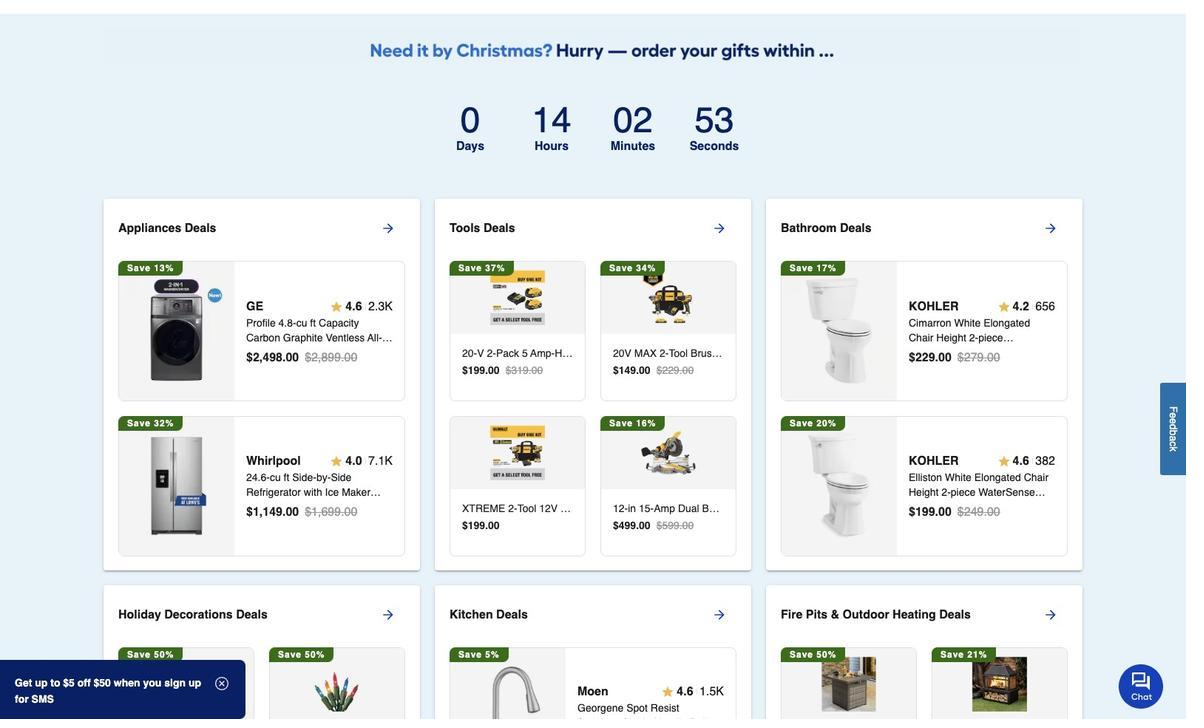 Task type: locate. For each thing, give the bounding box(es) containing it.
close for $279.00
[[990, 347, 1016, 358]]

50% up sign
[[154, 650, 174, 660]]

0 horizontal spatial close
[[930, 502, 957, 514]]

2- for $249.00
[[942, 487, 951, 499]]

. for $ 1,149 . 00 $1,699.00
[[283, 506, 286, 520]]

4.6 left 382
[[1013, 455, 1030, 469]]

deals right decorations
[[236, 608, 268, 622]]

1 horizontal spatial in
[[1002, 502, 1010, 514]]

3 save 50% link from the left
[[781, 648, 916, 720]]

0 vertical spatial kohler
[[909, 300, 959, 313]]

watersense for $249.00
[[979, 487, 1035, 499]]

close inside elliston white elongated chair height 2-piece watersense soft close toilet 12-in rough-in 1.28-gpf
[[930, 502, 957, 514]]

elongated inside cimarron white elongated chair height 2-piece watersense soft close toilet 12-in rough-in 1.28-gpf
[[984, 317, 1031, 329]]

cu
[[296, 317, 307, 329], [270, 472, 281, 484]]

1 50% from the left
[[154, 650, 174, 660]]

piece up $279.00
[[979, 332, 1003, 344]]

f
[[1168, 407, 1180, 413]]

1 horizontal spatial soft
[[969, 347, 987, 358]]

$319.00
[[506, 365, 543, 377]]

0 horizontal spatial ft
[[284, 472, 289, 484]]

499
[[619, 520, 636, 532]]

1 vertical spatial stainless
[[578, 718, 620, 720]]

1 horizontal spatial fire pits & outdoor heating image
[[973, 657, 1028, 712]]

2- inside cimarron white elongated chair height 2-piece watersense soft close toilet 12-in rough-in 1.28-gpf
[[970, 332, 979, 344]]

1 save 50% link from the left
[[118, 648, 254, 720]]

stainless
[[348, 502, 390, 514], [578, 718, 620, 720]]

rating filled image up 'resist'
[[662, 687, 674, 698]]

save left 13%
[[127, 263, 151, 274]]

4.6 up capacity
[[346, 300, 362, 313]]

timer
[[428, 100, 759, 160]]

1 horizontal spatial 12-
[[987, 502, 1002, 514]]

d
[[1168, 424, 1180, 430]]

1 vertical spatial in
[[1046, 502, 1055, 514]]

need it by christmas? hurry. order your gifts within. image
[[104, 26, 1083, 63]]

1 fire pits & outdoor heating image from the left
[[822, 657, 877, 712]]

1 vertical spatial watersense
[[979, 487, 1035, 499]]

toilet inside cimarron white elongated chair height 2-piece watersense soft close toilet 12-in rough-in 1.28-gpf
[[1019, 347, 1043, 358]]

save 50% link for holiday
[[118, 648, 254, 720]]

4.6 for 4.6 382
[[1013, 455, 1030, 469]]

0 horizontal spatial 4.6
[[346, 300, 362, 313]]

1 vertical spatial in
[[1002, 502, 1010, 514]]

close down 4.2
[[990, 347, 1016, 358]]

14 hours
[[532, 100, 572, 153]]

white inside cimarron white elongated chair height 2-piece watersense soft close toilet 12-in rough-in 1.28-gpf
[[955, 317, 981, 329]]

in inside cimarron white elongated chair height 2-piece watersense soft close toilet 12-in rough-in 1.28-gpf
[[969, 361, 978, 373]]

1 vertical spatial 12-
[[987, 502, 1002, 514]]

4.6 up 'resist'
[[677, 686, 694, 699]]

white right elliston
[[945, 472, 972, 484]]

199
[[468, 365, 485, 377], [916, 506, 935, 520], [468, 520, 485, 532]]

2-
[[970, 332, 979, 344], [942, 487, 951, 499]]

gpf for $279.00
[[1004, 361, 1025, 373]]

chat invite button image
[[1119, 664, 1164, 709]]

watersense up $249.00
[[979, 487, 1035, 499]]

$ 229 . 00 $279.00
[[909, 351, 1001, 364]]

2 up from the left
[[189, 678, 201, 689]]

2 save 50% link from the left
[[269, 648, 405, 720]]

fire pits & outdoor heating deals link
[[781, 597, 1083, 633]]

appliances image down 13%
[[124, 278, 230, 384]]

1 vertical spatial cu
[[270, 472, 281, 484]]

1.28- inside elliston white elongated chair height 2-piece watersense soft close toilet 12-in rough-in 1.28-gpf
[[909, 517, 933, 528]]

save left 21%
[[941, 650, 965, 660]]

0 vertical spatial stainless
[[348, 502, 390, 514]]

2- up $279.00
[[970, 332, 979, 344]]

1 vertical spatial soft
[[909, 502, 928, 514]]

bathroom image
[[787, 278, 893, 384], [787, 433, 893, 539]]

1 horizontal spatial holiday decorations image
[[310, 657, 365, 712]]

watersense inside cimarron white elongated chair height 2-piece watersense soft close toilet 12-in rough-in 1.28-gpf
[[909, 347, 966, 358]]

arrow right image
[[712, 221, 727, 236], [1044, 221, 1059, 236], [1044, 608, 1059, 622]]

whirlpool
[[246, 455, 301, 469]]

one
[[258, 347, 277, 358]]

arrow right image inside tools deals link
[[712, 221, 727, 236]]

white up $279.00
[[955, 317, 981, 329]]

piece inside elliston white elongated chair height 2-piece watersense soft close toilet 12-in rough-in 1.28-gpf
[[951, 487, 976, 499]]

$5
[[63, 678, 75, 689]]

0 horizontal spatial rough-
[[935, 361, 969, 373]]

1 horizontal spatial toilet
[[1019, 347, 1043, 358]]

save
[[127, 263, 151, 274], [459, 263, 482, 274], [610, 263, 633, 274], [790, 263, 814, 274], [127, 418, 151, 429], [610, 418, 633, 429], [790, 418, 814, 429], [127, 650, 151, 660], [278, 650, 302, 660], [459, 650, 482, 660], [790, 650, 814, 660], [941, 650, 965, 660]]

save 50% down the pits
[[790, 650, 837, 660]]

in inside elliston white elongated chair height 2-piece watersense soft close toilet 12-in rough-in 1.28-gpf
[[1046, 502, 1055, 514]]

149
[[619, 365, 636, 377]]

arrow right image inside bathroom deals link
[[1044, 221, 1059, 236]]

0 vertical spatial ft
[[310, 317, 316, 329]]

arrow right image inside fire pits & outdoor heating deals link
[[1044, 608, 1059, 622]]

1.28- inside cimarron white elongated chair height 2-piece watersense soft close toilet 12-in rough-in 1.28-gpf
[[980, 361, 1004, 373]]

appliances deals
[[118, 222, 216, 235]]

1 vertical spatial 4.6
[[1013, 455, 1030, 469]]

kohler for 199
[[909, 455, 959, 469]]

2 vertical spatial 4.6
[[677, 686, 694, 699]]

when
[[114, 678, 140, 689]]

1 horizontal spatial save 50% link
[[269, 648, 405, 720]]

chair
[[909, 332, 934, 344], [1024, 472, 1049, 484]]

0 vertical spatial 2-
[[970, 332, 979, 344]]

1 vertical spatial 2-
[[942, 487, 951, 499]]

50% down holiday decorations deals link
[[305, 650, 325, 660]]

in inside elliston white elongated chair height 2-piece watersense soft close toilet 12-in rough-in 1.28-gpf
[[1002, 502, 1010, 514]]

height inside cimarron white elongated chair height 2-piece watersense soft close toilet 12-in rough-in 1.28-gpf
[[937, 332, 967, 344]]

cu up refrigerator
[[270, 472, 281, 484]]

height down elliston
[[909, 487, 939, 499]]

$ for $ 199 . 00 $319.00
[[462, 365, 468, 377]]

save left 37%
[[459, 263, 482, 274]]

fire pits & outdoor heating image inside save 21% link
[[973, 657, 1028, 712]]

save left 17%
[[790, 263, 814, 274]]

height
[[937, 332, 967, 344], [909, 487, 939, 499]]

0 vertical spatial 4.6
[[346, 300, 362, 313]]

rating filled image for 4.2 656
[[998, 301, 1010, 313]]

rough- inside cimarron white elongated chair height 2-piece watersense soft close toilet 12-in rough-in 1.28-gpf
[[935, 361, 969, 373]]

$ for $ 199 . 00
[[462, 520, 468, 532]]

appliances deals link
[[118, 211, 420, 246]]

deals right the heating
[[940, 608, 971, 622]]

0 horizontal spatial toilet
[[960, 502, 984, 514]]

2 horizontal spatial save 50% link
[[781, 648, 916, 720]]

1 e from the top
[[1168, 413, 1180, 419]]

rating filled image
[[331, 301, 343, 313], [998, 301, 1010, 313], [998, 456, 1010, 468], [662, 687, 674, 698]]

1 horizontal spatial 1.28-
[[980, 361, 1004, 373]]

1 vertical spatial gpf
[[933, 517, 954, 528]]

elongated
[[984, 317, 1031, 329], [975, 472, 1021, 484]]

1 horizontal spatial up
[[189, 678, 201, 689]]

arrow right image inside appliances deals link
[[381, 221, 396, 236]]

save 20%
[[790, 418, 837, 429]]

piece for $249.00
[[951, 487, 976, 499]]

watersense inside elliston white elongated chair height 2-piece watersense soft close toilet 12-in rough-in 1.28-gpf
[[979, 487, 1035, 499]]

piece up $ 199 . 00 $249.00
[[951, 487, 976, 499]]

53 seconds
[[690, 100, 739, 153]]

1 vertical spatial appliances image
[[124, 433, 230, 539]]

rough- down 4.6 382
[[1013, 502, 1046, 514]]

(fingerprint
[[246, 502, 299, 514]]

rough- for $249.00
[[1013, 502, 1046, 514]]

soft inside cimarron white elongated chair height 2-piece watersense soft close toilet 12-in rough-in 1.28-gpf
[[969, 347, 987, 358]]

. for $ 499 . 00 $599.00
[[636, 520, 639, 532]]

1 horizontal spatial save 50%
[[278, 650, 325, 660]]

00 for $ 149 . 00 $229.00
[[639, 365, 651, 377]]

21%
[[968, 650, 988, 660]]

0 vertical spatial close
[[990, 347, 1016, 358]]

soft for $ 199 . 00 $249.00
[[909, 502, 928, 514]]

0 vertical spatial watersense
[[909, 347, 966, 358]]

1 horizontal spatial chair
[[1024, 472, 1049, 484]]

1 save 50% from the left
[[127, 650, 174, 660]]

stainless down maker
[[348, 502, 390, 514]]

appliances image for whirlpool
[[124, 433, 230, 539]]

fire pits & outdoor heating image
[[822, 657, 877, 712], [973, 657, 1028, 712]]

1 vertical spatial bathroom image
[[787, 433, 893, 539]]

gpf inside cimarron white elongated chair height 2-piece watersense soft close toilet 12-in rough-in 1.28-gpf
[[1004, 361, 1025, 373]]

rough- inside elliston white elongated chair height 2-piece watersense soft close toilet 12-in rough-in 1.28-gpf
[[1013, 502, 1046, 514]]

50% down &
[[817, 650, 837, 660]]

combo
[[347, 347, 380, 358]]

2 save 50% from the left
[[278, 650, 325, 660]]

deals right the bathroom
[[840, 222, 872, 235]]

appliances
[[118, 222, 181, 235]]

2 horizontal spatial 4.6
[[1013, 455, 1030, 469]]

0 horizontal spatial 2-
[[942, 487, 951, 499]]

piece inside cimarron white elongated chair height 2-piece watersense soft close toilet 12-in rough-in 1.28-gpf
[[979, 332, 1003, 344]]

0 horizontal spatial soft
[[909, 502, 928, 514]]

e up d at the bottom
[[1168, 413, 1180, 419]]

white for $279.00
[[955, 317, 981, 329]]

1 horizontal spatial stainless
[[578, 718, 620, 720]]

1 appliances image from the top
[[124, 278, 230, 384]]

tools image for $ 499 . 00 $599.00
[[641, 426, 696, 481]]

kitchen deals link
[[450, 597, 752, 633]]

deals inside bathroom deals link
[[840, 222, 872, 235]]

0 vertical spatial in
[[969, 361, 978, 373]]

2 horizontal spatial 50%
[[817, 650, 837, 660]]

cu up graphite
[[296, 317, 307, 329]]

save down the fire
[[790, 650, 814, 660]]

rating filled image left 4.6 382
[[998, 456, 1010, 468]]

0 vertical spatial white
[[955, 317, 981, 329]]

save 50% up you
[[127, 650, 174, 660]]

0 vertical spatial soft
[[969, 347, 987, 358]]

1 vertical spatial 1.28-
[[909, 517, 933, 528]]

height up $ 229 . 00 $279.00 at the right of the page
[[937, 332, 967, 344]]

fire
[[781, 608, 803, 622]]

0 vertical spatial bathroom image
[[787, 278, 893, 384]]

0 horizontal spatial cu
[[270, 472, 281, 484]]

kohler up elliston
[[909, 455, 959, 469]]

3 save 50% from the left
[[790, 650, 837, 660]]

1 horizontal spatial rough-
[[1013, 502, 1046, 514]]

00 for $ 499 . 00 $599.00
[[639, 520, 651, 532]]

ft left side-
[[284, 472, 289, 484]]

save 32%
[[127, 418, 174, 429]]

arrow right image for kitchen deals
[[712, 608, 727, 622]]

0 horizontal spatial watersense
[[909, 347, 966, 358]]

0 vertical spatial chair
[[909, 332, 934, 344]]

white inside elliston white elongated chair height 2-piece watersense soft close toilet 12-in rough-in 1.28-gpf
[[945, 472, 972, 484]]

gpf inside elliston white elongated chair height 2-piece watersense soft close toilet 12-in rough-in 1.28-gpf
[[933, 517, 954, 528]]

in inside cimarron white elongated chair height 2-piece watersense soft close toilet 12-in rough-in 1.28-gpf
[[924, 361, 932, 373]]

chair inside elliston white elongated chair height 2-piece watersense soft close toilet 12-in rough-in 1.28-gpf
[[1024, 472, 1049, 484]]

1 horizontal spatial watersense
[[979, 487, 1035, 499]]

arrow right image
[[381, 221, 396, 236], [381, 608, 396, 622], [712, 608, 727, 622]]

save left 5%
[[459, 650, 482, 660]]

4.0
[[346, 455, 362, 469]]

1.28-
[[980, 361, 1004, 373], [909, 517, 933, 528]]

0 horizontal spatial piece
[[951, 487, 976, 499]]

0 vertical spatial height
[[937, 332, 967, 344]]

1 vertical spatial rough-
[[1013, 502, 1046, 514]]

c
[[1168, 442, 1180, 447]]

toilet for $279.00
[[1019, 347, 1043, 358]]

1 horizontal spatial gpf
[[1004, 361, 1025, 373]]

toilet
[[1019, 347, 1043, 358], [960, 502, 984, 514]]

in right 229
[[969, 361, 978, 373]]

elongated inside elliston white elongated chair height 2-piece watersense soft close toilet 12-in rough-in 1.28-gpf
[[975, 472, 1021, 484]]

bathroom image down 17%
[[787, 278, 893, 384]]

0 vertical spatial toilet
[[1019, 347, 1043, 358]]

$50
[[94, 678, 111, 689]]

382
[[1036, 455, 1056, 469]]

save 50% down holiday decorations deals link
[[278, 650, 325, 660]]

0 horizontal spatial holiday decorations image
[[159, 657, 214, 712]]

save 5%
[[459, 650, 500, 660]]

1.28- for $ 199 . 00 $249.00
[[909, 517, 933, 528]]

close inside cimarron white elongated chair height 2-piece watersense soft close toilet 12-in rough-in 1.28-gpf
[[990, 347, 1016, 358]]

deals right the appliances at the top left of the page
[[185, 222, 216, 235]]

2 bathroom image from the top
[[787, 433, 893, 539]]

1 horizontal spatial 50%
[[305, 650, 325, 660]]

arrow right image inside holiday decorations deals link
[[381, 608, 396, 622]]

e up b
[[1168, 419, 1180, 424]]

rough- for $279.00
[[935, 361, 969, 373]]

piece
[[979, 332, 1003, 344], [951, 487, 976, 499]]

all-
[[368, 332, 382, 344]]

gpf
[[1004, 361, 1025, 373], [933, 517, 954, 528]]

chair inside cimarron white elongated chair height 2-piece watersense soft close toilet 12-in rough-in 1.28-gpf
[[909, 332, 934, 344]]

1 vertical spatial kohler
[[909, 455, 959, 469]]

deals inside holiday decorations deals link
[[236, 608, 268, 622]]

1 horizontal spatial cu
[[296, 317, 307, 329]]

1 vertical spatial close
[[930, 502, 957, 514]]

1 horizontal spatial ft
[[310, 317, 316, 329]]

timer containing 0
[[428, 100, 759, 160]]

1 horizontal spatial close
[[990, 347, 1016, 358]]

12- inside elliston white elongated chair height 2-piece watersense soft close toilet 12-in rough-in 1.28-gpf
[[987, 502, 1002, 514]]

arrow right image inside kitchen deals link
[[712, 608, 727, 622]]

deals for tools deals
[[484, 222, 515, 235]]

2 appliances image from the top
[[124, 433, 230, 539]]

4.6
[[346, 300, 362, 313], [1013, 455, 1030, 469], [677, 686, 694, 699]]

1 vertical spatial ft
[[284, 472, 289, 484]]

deals right the tools
[[484, 222, 515, 235]]

watersense down cimarron
[[909, 347, 966, 358]]

close down elliston
[[930, 502, 957, 514]]

up left to
[[35, 678, 48, 689]]

0 horizontal spatial 1.28-
[[909, 517, 933, 528]]

in down cimarron
[[924, 361, 932, 373]]

chair down 4.6 382
[[1024, 472, 1049, 484]]

get
[[15, 678, 32, 689]]

save 50%
[[127, 650, 174, 660], [278, 650, 325, 660], [790, 650, 837, 660]]

1 bathroom image from the top
[[787, 278, 893, 384]]

chair down cimarron
[[909, 332, 934, 344]]

1.28- down elliston
[[909, 517, 933, 528]]

2 horizontal spatial save 50%
[[790, 650, 837, 660]]

1 horizontal spatial piece
[[979, 332, 1003, 344]]

2.3k
[[368, 300, 393, 313]]

save up when
[[127, 650, 151, 660]]

piece for $279.00
[[979, 332, 1003, 344]]

0 vertical spatial in
[[924, 361, 932, 373]]

a
[[1168, 436, 1180, 442]]

cu inside profile 4.8-cu ft capacity carbon graphite ventless all- in-one washer/dryer combo energy star
[[296, 317, 307, 329]]

1 vertical spatial toilet
[[960, 502, 984, 514]]

0 horizontal spatial chair
[[909, 332, 934, 344]]

rough- down cimarron
[[935, 361, 969, 373]]

soft inside elliston white elongated chair height 2-piece watersense soft close toilet 12-in rough-in 1.28-gpf
[[909, 502, 928, 514]]

2 kohler from the top
[[909, 455, 959, 469]]

in down 382
[[1046, 502, 1055, 514]]

1 vertical spatial elongated
[[975, 472, 1021, 484]]

4.6 for 4.6 1.5k
[[677, 686, 694, 699]]

0 horizontal spatial stainless
[[348, 502, 390, 514]]

1 vertical spatial white
[[945, 472, 972, 484]]

toilet inside elliston white elongated chair height 2-piece watersense soft close toilet 12-in rough-in 1.28-gpf
[[960, 502, 984, 514]]

appliances image down 32%
[[124, 433, 230, 539]]

1 vertical spatial piece
[[951, 487, 976, 499]]

holiday decorations image
[[159, 657, 214, 712], [310, 657, 365, 712]]

199 for $ 199 . 00
[[468, 520, 485, 532]]

stainless down georgene
[[578, 718, 620, 720]]

24.6-cu ft side-by-side refrigerator with ice maker (fingerprint resistant stainless steel)
[[246, 472, 390, 528]]

rating filled image up capacity
[[331, 301, 343, 313]]

kohler
[[909, 300, 959, 313], [909, 455, 959, 469]]

. for $ 199 . 00 $249.00
[[935, 506, 939, 520]]

save 50% for fire
[[790, 650, 837, 660]]

0 vertical spatial rough-
[[935, 361, 969, 373]]

0 horizontal spatial gpf
[[933, 517, 954, 528]]

elliston white elongated chair height 2-piece watersense soft close toilet 12-in rough-in 1.28-gpf
[[909, 472, 1055, 528]]

24.6-
[[246, 472, 270, 484]]

ft inside profile 4.8-cu ft capacity carbon graphite ventless all- in-one washer/dryer combo energy star
[[310, 317, 316, 329]]

elongated down 4.2
[[984, 317, 1031, 329]]

gpf right $279.00
[[1004, 361, 1025, 373]]

4.6 for 4.6 2.3k
[[346, 300, 362, 313]]

0 vertical spatial appliances image
[[124, 278, 230, 384]]

deals inside appliances deals link
[[185, 222, 216, 235]]

0 horizontal spatial save 50% link
[[118, 648, 254, 720]]

fire pits & outdoor heating image for save 21%
[[973, 657, 1028, 712]]

0 horizontal spatial in
[[924, 361, 932, 373]]

tools
[[450, 222, 480, 235]]

2 fire pits & outdoor heating image from the left
[[973, 657, 1028, 712]]

save 50% for holiday
[[127, 650, 174, 660]]

arrow right image for fire pits & outdoor heating deals
[[1044, 608, 1059, 622]]

00 for $ 229 . 00 $279.00
[[939, 351, 952, 364]]

2- inside elliston white elongated chair height 2-piece watersense soft close toilet 12-in rough-in 1.28-gpf
[[942, 487, 951, 499]]

1 vertical spatial height
[[909, 487, 939, 499]]

gpf left $249.00
[[933, 517, 954, 528]]

0 horizontal spatial 50%
[[154, 650, 174, 660]]

rating filled image for 4.6 2.3k
[[331, 301, 343, 313]]

fire pits & outdoor heating image inside save 50% link
[[822, 657, 877, 712]]

for
[[15, 694, 29, 706]]

up right sign
[[189, 678, 201, 689]]

$1,699.00
[[305, 506, 358, 520]]

ft up graphite
[[310, 317, 316, 329]]

in right $249.00
[[1002, 502, 1010, 514]]

tools deals
[[450, 222, 515, 235]]

deals inside kitchen deals link
[[496, 608, 528, 622]]

2 e from the top
[[1168, 419, 1180, 424]]

in
[[969, 361, 978, 373], [1046, 502, 1055, 514]]

tools image for $ 149 . 00 $229.00
[[641, 271, 696, 326]]

elongated up $249.00
[[975, 472, 1021, 484]]

3 50% from the left
[[817, 650, 837, 660]]

1.28- right 229
[[980, 361, 1004, 373]]

0 vertical spatial 12-
[[909, 361, 924, 373]]

0
[[461, 100, 480, 140]]

rating filled image left 4.2
[[998, 301, 1010, 313]]

2- for $279.00
[[970, 332, 979, 344]]

0 vertical spatial piece
[[979, 332, 1003, 344]]

0 vertical spatial gpf
[[1004, 361, 1025, 373]]

bathroom image for $ 229 . 00 $279.00
[[787, 278, 893, 384]]

12- inside cimarron white elongated chair height 2-piece watersense soft close toilet 12-in rough-in 1.28-gpf
[[909, 361, 924, 373]]

0 horizontal spatial up
[[35, 678, 48, 689]]

deals right kitchen
[[496, 608, 528, 622]]

height inside elliston white elongated chair height 2-piece watersense soft close toilet 12-in rough-in 1.28-gpf
[[909, 487, 939, 499]]

0 horizontal spatial 12-
[[909, 361, 924, 373]]

0 horizontal spatial save 50%
[[127, 650, 174, 660]]

2- up $ 199 . 00 $249.00
[[942, 487, 951, 499]]

1 vertical spatial chair
[[1024, 472, 1049, 484]]

0 vertical spatial 1.28-
[[980, 361, 1004, 373]]

1 horizontal spatial 4.6
[[677, 686, 694, 699]]

soft right 229
[[969, 347, 987, 358]]

soft down elliston
[[909, 502, 928, 514]]

13%
[[154, 263, 174, 274]]

watersense
[[909, 347, 966, 358], [979, 487, 1035, 499]]

0 vertical spatial cu
[[296, 317, 307, 329]]

1 horizontal spatial 2-
[[970, 332, 979, 344]]

chair for $ 229 . 00 $279.00
[[909, 332, 934, 344]]

f e e d b a c k
[[1168, 407, 1180, 452]]

kohler up cimarron
[[909, 300, 959, 313]]

. for $ 199 . 00 $319.00
[[485, 365, 488, 377]]

1 horizontal spatial in
[[1046, 502, 1055, 514]]

0 horizontal spatial fire pits & outdoor heating image
[[822, 657, 877, 712]]

appliances image
[[124, 278, 230, 384], [124, 433, 230, 539]]

deals inside tools deals link
[[484, 222, 515, 235]]

by-
[[317, 472, 331, 484]]

1 kohler from the top
[[909, 300, 959, 313]]

4.8-
[[279, 317, 296, 329]]

tools image
[[490, 271, 545, 326], [641, 271, 696, 326], [490, 426, 545, 481], [641, 426, 696, 481]]

holiday decorations deals link
[[118, 597, 420, 633]]

&
[[831, 608, 840, 622]]

bathroom image down 20%
[[787, 433, 893, 539]]

0 horizontal spatial in
[[969, 361, 978, 373]]

0 vertical spatial elongated
[[984, 317, 1031, 329]]



Task type: describe. For each thing, give the bounding box(es) containing it.
resistant
[[302, 502, 345, 514]]

$ 199 . 00 $319.00
[[462, 365, 543, 377]]

deals inside fire pits & outdoor heating deals link
[[940, 608, 971, 622]]

handle
[[654, 718, 687, 720]]

close for $249.00
[[930, 502, 957, 514]]

rating filled image for 4.6 1.5k
[[662, 687, 674, 698]]

heating
[[893, 608, 936, 622]]

minutes
[[611, 140, 656, 153]]

arrow right image for tools deals
[[712, 221, 727, 236]]

4.6 382
[[1013, 455, 1056, 469]]

decorations
[[164, 608, 233, 622]]

toilet for $249.00
[[960, 502, 984, 514]]

days
[[456, 140, 485, 153]]

12- for $ 229 . 00 $279.00
[[909, 361, 924, 373]]

kohler for 229
[[909, 300, 959, 313]]

deals for kitchen deals
[[496, 608, 528, 622]]

$ 199 . 00 $249.00
[[909, 506, 1001, 520]]

00 for $ 199 . 00
[[488, 520, 500, 532]]

in for $279.00
[[969, 361, 978, 373]]

in for $249.00
[[1046, 502, 1055, 514]]

37%
[[486, 263, 506, 274]]

$ for $ 229 . 00 $279.00
[[909, 351, 916, 364]]

229
[[916, 351, 935, 364]]

off
[[78, 678, 91, 689]]

in for $ 199 . 00 $249.00
[[1002, 502, 1010, 514]]

tools deals link
[[450, 211, 752, 246]]

cu inside 24.6-cu ft side-by-side refrigerator with ice maker (fingerprint resistant stainless steel)
[[270, 472, 281, 484]]

0 days
[[456, 100, 485, 153]]

k
[[1168, 447, 1180, 452]]

save 37%
[[459, 263, 506, 274]]

17%
[[817, 263, 837, 274]]

elongated for 4.2 656
[[984, 317, 1031, 329]]

fire pits & outdoor heating image for save 50%
[[822, 657, 877, 712]]

to
[[50, 678, 60, 689]]

12- for $ 199 . 00 $249.00
[[987, 502, 1002, 514]]

$ for $ 199 . 00 $249.00
[[909, 506, 916, 520]]

$ for $ 1,149 . 00 $1,699.00
[[246, 506, 253, 520]]

ft inside 24.6-cu ft side-by-side refrigerator with ice maker (fingerprint resistant stainless steel)
[[284, 472, 289, 484]]

georgene
[[578, 703, 624, 715]]

save 21%
[[941, 650, 988, 660]]

star
[[293, 361, 320, 373]]

50% for holiday
[[154, 650, 174, 660]]

save left 32%
[[127, 418, 151, 429]]

2 50% from the left
[[305, 650, 325, 660]]

$ 149 . 00 $229.00
[[613, 365, 694, 377]]

carbon
[[246, 332, 280, 344]]

20%
[[817, 418, 837, 429]]

$229.00
[[657, 365, 694, 377]]

. for $ 2,498 . 00 $2,899.00
[[283, 351, 286, 364]]

kitchen
[[450, 608, 493, 622]]

spot
[[627, 703, 648, 715]]

save 16%
[[610, 418, 656, 429]]

save left 34%
[[610, 263, 633, 274]]

$ 499 . 00 $599.00
[[613, 520, 694, 532]]

. for $ 229 . 00 $279.00
[[935, 351, 939, 364]]

1,149
[[253, 506, 283, 520]]

2,498
[[253, 351, 283, 364]]

rating filled image
[[331, 456, 343, 468]]

profile
[[246, 317, 276, 329]]

00 for $ 2,498 . 00 $2,899.00
[[286, 351, 299, 364]]

ice
[[325, 487, 339, 499]]

199 for $ 199 . 00 $319.00
[[468, 365, 485, 377]]

in-
[[246, 347, 258, 358]]

in for $ 229 . 00 $279.00
[[924, 361, 932, 373]]

with
[[304, 487, 322, 499]]

elongated for 4.6 382
[[975, 472, 1021, 484]]

rating filled image for 4.6 382
[[998, 456, 1010, 468]]

side-
[[292, 472, 317, 484]]

bathroom
[[781, 222, 837, 235]]

save 34%
[[610, 263, 656, 274]]

arrow right image for appliances deals
[[381, 221, 396, 236]]

$ 1,149 . 00 $1,699.00
[[246, 506, 358, 520]]

hours
[[535, 140, 569, 153]]

capacity
[[319, 317, 359, 329]]

sms
[[31, 694, 54, 706]]

4.2
[[1013, 300, 1030, 313]]

energy
[[246, 361, 290, 373]]

bathroom image for $ 199 . 00 $249.00
[[787, 433, 893, 539]]

you
[[143, 678, 162, 689]]

pits
[[806, 608, 828, 622]]

watersense for $279.00
[[909, 347, 966, 358]]

1 holiday decorations image from the left
[[159, 657, 214, 712]]

4.2 656
[[1013, 300, 1056, 313]]

4.0 7.1k
[[346, 455, 393, 469]]

white for $249.00
[[945, 472, 972, 484]]

1.28- for $ 229 . 00 $279.00
[[980, 361, 1004, 373]]

kitchen deals
[[450, 608, 528, 622]]

gpf for $249.00
[[933, 517, 954, 528]]

16%
[[636, 418, 656, 429]]

save left 20%
[[790, 418, 814, 429]]

elliston
[[909, 472, 942, 484]]

height for 229
[[937, 332, 967, 344]]

5%
[[486, 650, 500, 660]]

washer/dryer
[[280, 347, 344, 358]]

53
[[695, 100, 734, 140]]

arrow right image for holiday decorations deals
[[381, 608, 396, 622]]

save 17%
[[790, 263, 837, 274]]

$ for $ 499 . 00 $599.00
[[613, 520, 619, 532]]

tools image for $ 199 . 00 $319.00
[[490, 271, 545, 326]]

save left 16%
[[610, 418, 633, 429]]

32%
[[154, 418, 174, 429]]

stainless inside 24.6-cu ft side-by-side refrigerator with ice maker (fingerprint resistant stainless steel)
[[348, 502, 390, 514]]

maker
[[342, 487, 371, 499]]

$279.00
[[958, 351, 1001, 364]]

1 up from the left
[[35, 678, 48, 689]]

deals for appliances deals
[[185, 222, 216, 235]]

fire pits & outdoor heating deals
[[781, 608, 971, 622]]

50% for fire
[[817, 650, 837, 660]]

profile 4.8-cu ft capacity carbon graphite ventless all- in-one washer/dryer combo energy star
[[246, 317, 382, 373]]

34%
[[636, 263, 656, 274]]

save inside save 21% link
[[941, 650, 965, 660]]

arrow right image for bathroom deals
[[1044, 221, 1059, 236]]

save down holiday decorations deals link
[[278, 650, 302, 660]]

4.6 1.5k
[[677, 686, 724, 699]]

00 for $ 199 . 00 $249.00
[[939, 506, 952, 520]]

00 for $ 1,149 . 00 $1,699.00
[[286, 506, 299, 520]]

appliances image for ge
[[124, 278, 230, 384]]

georgene spot resist stainless single handle pull
[[578, 703, 722, 720]]

f e e d b a c k button
[[1161, 383, 1186, 476]]

199 for $ 199 . 00 $249.00
[[916, 506, 935, 520]]

1.5k
[[700, 686, 724, 699]]

. for $ 199 . 00
[[485, 520, 488, 532]]

kitchen image
[[455, 664, 561, 720]]

resist
[[651, 703, 680, 715]]

stainless inside georgene spot resist stainless single handle pull
[[578, 718, 620, 720]]

seconds
[[690, 140, 739, 153]]

soft for $ 229 . 00 $279.00
[[969, 347, 987, 358]]

$ 199 . 00
[[462, 520, 500, 532]]

2 holiday decorations image from the left
[[310, 657, 365, 712]]

02
[[613, 100, 653, 140]]

4.6 2.3k
[[346, 300, 393, 313]]

cimarron
[[909, 317, 952, 329]]

00 for $ 199 . 00 $319.00
[[488, 365, 500, 377]]

chair for $ 199 . 00 $249.00
[[1024, 472, 1049, 484]]

02 minutes
[[611, 100, 656, 153]]

$249.00
[[958, 506, 1001, 520]]

deals for bathroom deals
[[840, 222, 872, 235]]

save 50% link for fire
[[781, 648, 916, 720]]

height for 199
[[909, 487, 939, 499]]

$ for $ 2,498 . 00 $2,899.00
[[246, 351, 253, 364]]

b
[[1168, 430, 1180, 436]]

single
[[623, 718, 651, 720]]

outdoor
[[843, 608, 890, 622]]

. for $ 149 . 00 $229.00
[[636, 365, 639, 377]]

save 13%
[[127, 263, 174, 274]]

holiday
[[118, 608, 161, 622]]

holiday decorations deals
[[118, 608, 268, 622]]

$ for $ 149 . 00 $229.00
[[613, 365, 619, 377]]



Task type: vqa. For each thing, say whether or not it's contained in the screenshot.
bottommost are
no



